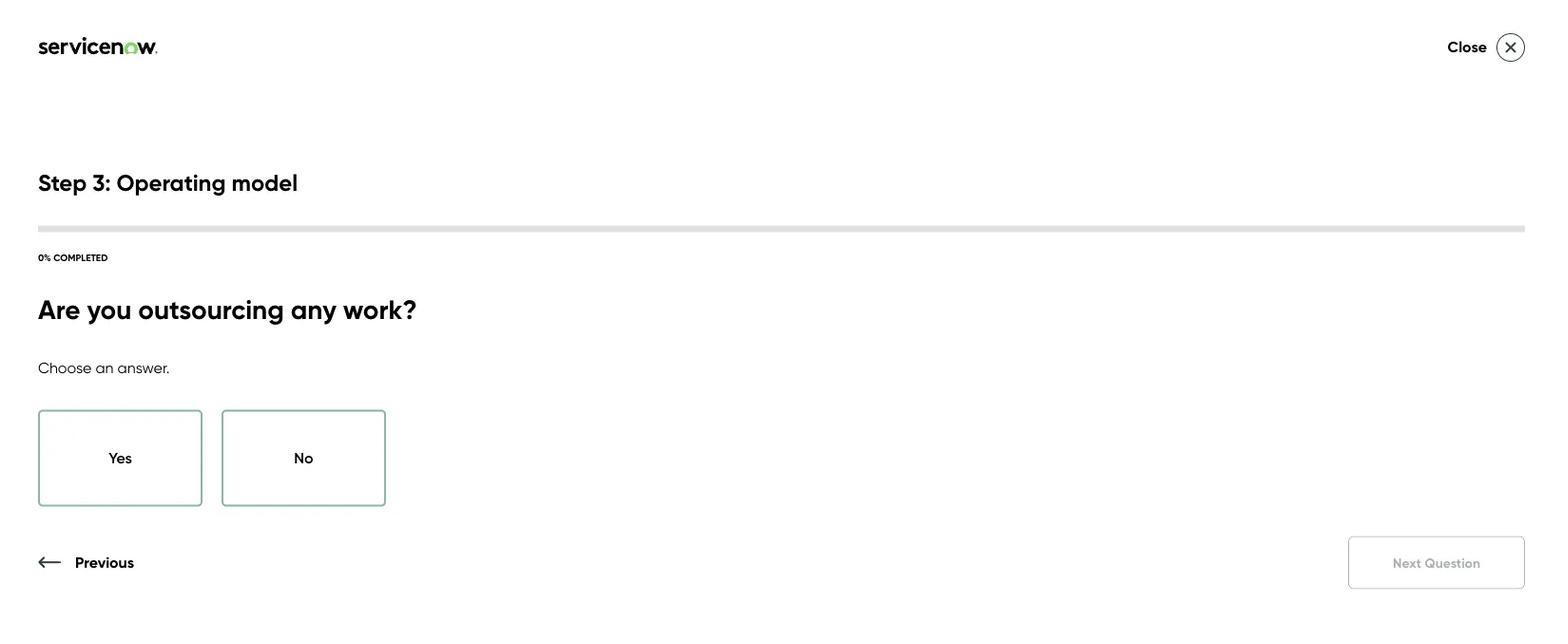 Task type: describe. For each thing, give the bounding box(es) containing it.
outsourcing
[[138, 293, 284, 326]]

choose an answer.
[[38, 359, 170, 378]]

0% completed
[[38, 252, 108, 264]]

are you outsourcing any work?
[[38, 293, 417, 326]]

yes
[[109, 449, 132, 468]]

servicenow platform team estimator
[[839, 208, 1404, 324]]

you
[[87, 293, 132, 326]]

work?
[[343, 293, 417, 326]]

answer.
[[117, 359, 170, 378]]

no
[[294, 449, 314, 468]]

model
[[232, 168, 298, 197]]

operating
[[117, 168, 226, 197]]

0%
[[38, 252, 51, 264]]

step 3: operating model
[[38, 168, 298, 197]]



Task type: locate. For each thing, give the bounding box(es) containing it.
close
[[1448, 38, 1487, 56]]

are
[[38, 293, 80, 326]]

previous
[[75, 554, 134, 572]]

completed
[[53, 252, 108, 264]]

choose
[[38, 359, 92, 378]]

estimator
[[839, 268, 1039, 324]]

step
[[38, 168, 87, 197]]

platform
[[1099, 208, 1278, 265]]

servicenow
[[839, 208, 1087, 265]]

team
[[1289, 208, 1404, 265]]

any
[[291, 293, 336, 326]]

3:
[[93, 168, 111, 197]]

an
[[96, 359, 114, 378]]



Task type: vqa. For each thing, say whether or not it's contained in the screenshot.
the model
yes



